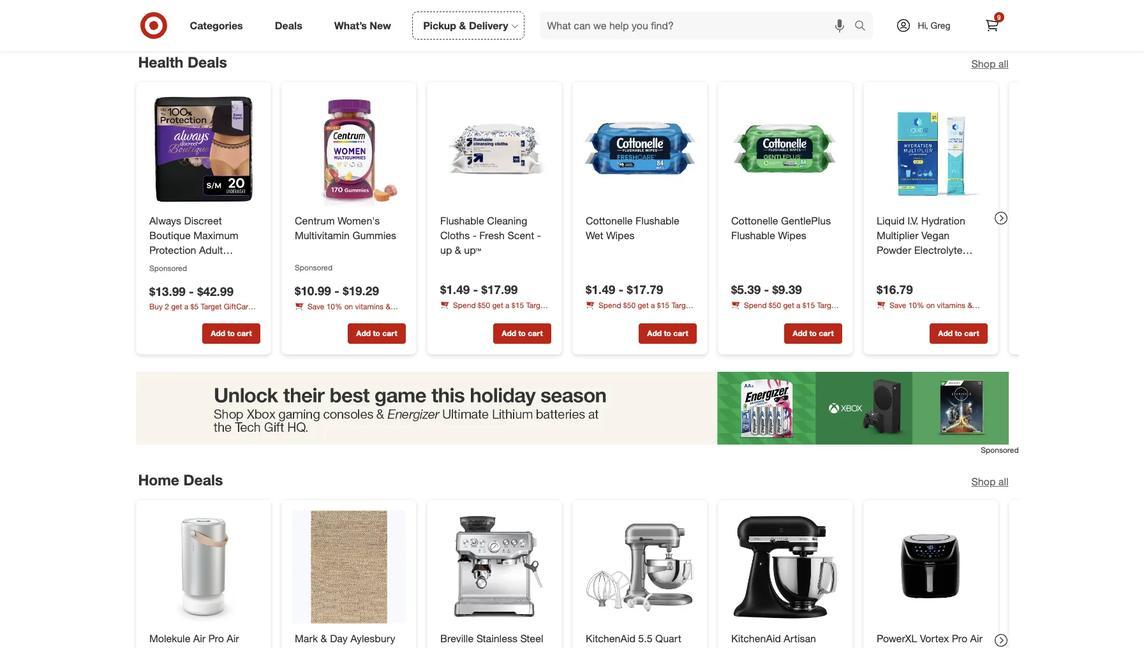 Task type: vqa. For each thing, say whether or not it's contained in the screenshot.
CLEANING
yes



Task type: locate. For each thing, give the bounding box(es) containing it.
$17.79
[[627, 282, 663, 297]]

always up the 'boutique'
[[149, 214, 181, 227]]

cottonelle gentleplus flushable wipes
[[731, 214, 831, 242]]

2 all from the top
[[999, 476, 1009, 489]]

mark & day aylesbury rectangle wove
[[295, 633, 395, 649]]

5.5
[[638, 633, 653, 646]]

a
[[797, 300, 801, 310], [184, 302, 188, 312]]

cottonelle gentleplus flushable wipes image
[[729, 92, 843, 206], [729, 92, 843, 206]]

3 air from the left
[[971, 633, 983, 646]]

flushable cleaning cloths - fresh scent - up & up™ image
[[438, 92, 551, 206], [438, 92, 551, 206]]

6 add to cart button from the left
[[930, 323, 988, 344]]

all for health deals
[[999, 57, 1009, 70]]

6 add from the left
[[939, 328, 953, 338]]

always down 2
[[160, 313, 184, 323]]

add down buy 2 get a $5 target giftcard on always discreet items button
[[211, 328, 225, 338]]

6 to from the left
[[955, 328, 963, 338]]

2 shop from the top
[[972, 476, 996, 489]]

cottonelle left "gentleplus" at right top
[[731, 214, 778, 227]]

pro
[[208, 633, 224, 646], [952, 633, 968, 646]]

3 add to cart from the left
[[502, 328, 543, 338]]

deals right home at the left
[[184, 472, 223, 489]]

0 vertical spatial shop
[[972, 57, 996, 70]]

1 horizontal spatial get
[[783, 300, 794, 310]]

1 all from the top
[[999, 57, 1009, 70]]

0 vertical spatial for
[[203, 273, 215, 285]]

items down $42.99
[[217, 313, 235, 323]]

spend $50 get a $15 target giftcard on select home care button
[[731, 300, 843, 321]]

2 horizontal spatial air
[[971, 633, 983, 646]]

molekule air pro air purifier for 1000 sqf
[[149, 633, 243, 649]]

4 add from the left
[[647, 328, 662, 338]]

1 shop from the top
[[972, 57, 996, 70]]

$1.49 down up
[[440, 282, 470, 297]]

0 horizontal spatial save 10% on vitamins & nutrition items
[[295, 302, 390, 322]]

cottonelle gentleplus flushable wipes link
[[731, 214, 840, 243]]

breville stainless steel barista expres
[[440, 633, 543, 649]]

on down $50
[[763, 311, 771, 321]]

0 vertical spatial shop all link
[[972, 57, 1009, 71]]

get
[[783, 300, 794, 310], [171, 302, 182, 312]]

1 horizontal spatial save
[[890, 301, 907, 310]]

pro for vortex
[[952, 633, 968, 646]]

1 horizontal spatial flushable
[[636, 214, 680, 227]]

0 horizontal spatial target
[[201, 302, 221, 312]]

8qt
[[903, 647, 918, 649]]

1 vertical spatial shop all link
[[972, 475, 1009, 490]]

categories
[[190, 19, 243, 32]]

3 cart from the left
[[528, 328, 543, 338]]

lift
[[613, 647, 627, 649]]

- up up™
[[473, 229, 477, 242]]

2 horizontal spatial items
[[907, 312, 926, 321]]

save 10% on vitamins & nutrition items button down $19.29 in the left top of the page
[[295, 301, 406, 322]]

1 horizontal spatial nutrition
[[877, 312, 905, 321]]

to for $5.39 - $9.39
[[810, 328, 817, 338]]

$1.49 left $17.79
[[586, 282, 615, 297]]

0 vertical spatial all
[[999, 57, 1009, 70]]

0 horizontal spatial save 10% on vitamins & nutrition items button
[[295, 301, 406, 322]]

add down $17.99
[[502, 328, 516, 338]]

get inside spend $50 get a $15 target giftcard on select home care
[[783, 300, 794, 310]]

0 vertical spatial always
[[149, 214, 181, 227]]

&
[[459, 19, 466, 32], [455, 244, 461, 256], [968, 301, 973, 310], [386, 302, 390, 311], [321, 633, 327, 646]]

1 shop all link from the top
[[972, 57, 1009, 71]]

deals for health deals
[[188, 53, 227, 71]]

2 shop all from the top
[[972, 476, 1009, 489]]

kitchenaid for bowl-
[[586, 633, 636, 646]]

search button
[[849, 11, 880, 42]]

giftcard inside spend $50 get a $15 target giftcard on select home care
[[731, 311, 760, 321]]

get right 2
[[171, 302, 182, 312]]

liquid i.v. hydration multiplier vegan powder electrolyte supplements - lemon lime - 0.56oz each/10ct image
[[874, 92, 988, 206], [874, 92, 988, 206]]

2 pro from the left
[[952, 633, 968, 646]]

centrum women's multivitamin gummies image
[[292, 92, 406, 206], [292, 92, 406, 206]]

- up '$5'
[[189, 284, 194, 298]]

1 vertical spatial for
[[184, 647, 197, 649]]

air inside powerxl vortex pro air fryer 8qt - black
[[971, 633, 983, 646]]

save
[[890, 301, 907, 310], [307, 302, 324, 311]]

for
[[203, 273, 215, 285], [184, 647, 197, 649]]

mark & day aylesbury rectangle woven indoor area rugs taupe image
[[292, 511, 406, 625], [292, 511, 406, 625]]

kitchenaid
[[586, 633, 636, 646], [731, 633, 781, 646]]

items down each/10ct
[[907, 312, 926, 321]]

deals for home deals
[[184, 472, 223, 489]]

deals
[[275, 19, 303, 32], [188, 53, 227, 71], [184, 472, 223, 489]]

4 cart from the left
[[674, 328, 688, 338]]

sponsored
[[295, 263, 332, 272], [149, 263, 187, 273], [982, 446, 1019, 455]]

add down home
[[793, 328, 807, 338]]

0 horizontal spatial cottonelle
[[586, 214, 633, 227]]

nutrition
[[877, 312, 905, 321], [295, 313, 323, 322]]

nutrition for $16.79
[[877, 312, 905, 321]]

women
[[218, 273, 252, 285]]

0 horizontal spatial a
[[184, 302, 188, 312]]

on down 0.56oz
[[927, 301, 935, 310]]

5 add to cart from the left
[[793, 328, 834, 338]]

pro up 1000
[[208, 633, 224, 646]]

1 horizontal spatial vitamins
[[937, 301, 966, 310]]

powerxl vortex pro air fryer 8qt - black image
[[874, 511, 988, 625], [874, 511, 988, 625]]

5 add to cart button from the left
[[784, 323, 843, 344]]

gentleplus
[[781, 214, 831, 227]]

molekule
[[149, 633, 190, 646]]

flushable cleaning cloths - fresh scent - up & up™ link
[[440, 214, 549, 257]]

centrum women's multivitamin gummies
[[295, 214, 396, 242]]

cottonelle
[[586, 214, 633, 227], [731, 214, 778, 227]]

for inside always discreet boutique maximum protection adult incontinence underwear for women - peach
[[203, 273, 215, 285]]

a inside "$13.99 - $42.99 buy 2 get a $5 target giftcard on always discreet items"
[[184, 302, 188, 312]]

0 horizontal spatial air
[[193, 633, 205, 646]]

shop all link for health deals
[[972, 57, 1009, 71]]

2 to from the left
[[373, 328, 380, 338]]

- inside powerxl vortex pro air fryer 8qt - black
[[921, 647, 925, 649]]

shop for health deals
[[972, 57, 996, 70]]

0 horizontal spatial flushable
[[440, 214, 484, 227]]

1 horizontal spatial a
[[797, 300, 801, 310]]

giftcard down "spend"
[[731, 311, 760, 321]]

2 vertical spatial deals
[[184, 472, 223, 489]]

for left 1000
[[184, 647, 197, 649]]

quart
[[656, 633, 682, 646]]

1 shop all from the top
[[972, 57, 1009, 70]]

$13.99 - $42.99 buy 2 get a $5 target giftcard on always discreet items
[[149, 284, 253, 323]]

cart
[[237, 328, 252, 338], [382, 328, 397, 338], [528, 328, 543, 338], [674, 328, 688, 338], [819, 328, 834, 338], [965, 328, 980, 338]]

giftcard down $42.99
[[224, 302, 253, 312]]

0 horizontal spatial wipes
[[606, 229, 635, 242]]

save for $16.79
[[890, 301, 907, 310]]

1 pro from the left
[[208, 633, 224, 646]]

breville stainless steel barista express espresso machine light silver bes870xl image
[[438, 511, 551, 625], [438, 511, 551, 625]]

1 horizontal spatial for
[[203, 273, 215, 285]]

target
[[817, 300, 838, 310], [201, 302, 221, 312]]

2 air from the left
[[227, 633, 239, 646]]

steel
[[520, 633, 543, 646]]

always discreet boutique maximum protection adult incontinence underwear for women - peach
[[149, 214, 252, 300]]

cleaning
[[487, 214, 527, 227]]

0 horizontal spatial giftcard
[[224, 302, 253, 312]]

shop
[[972, 57, 996, 70], [972, 476, 996, 489]]

vitamins down 0.56oz
[[937, 301, 966, 310]]

for left women at the top of the page
[[203, 273, 215, 285]]

deals link
[[264, 11, 318, 40]]

$5.39 - $9.39
[[731, 282, 802, 297]]

2 kitchenaid from the left
[[731, 633, 781, 646]]

- left $17.79
[[619, 282, 624, 297]]

always discreet boutique maximum protection adult incontinence underwear for women - peach link
[[149, 214, 258, 300]]

$17.99
[[481, 282, 518, 297]]

wipes inside the 'cottonelle gentleplus flushable wipes'
[[778, 229, 807, 242]]

air up 1000
[[193, 633, 205, 646]]

save 10% on vitamins & nutrition items button
[[877, 300, 988, 321], [295, 301, 406, 322]]

get up select at top
[[783, 300, 794, 310]]

kitchenaid up lift
[[586, 633, 636, 646]]

1 horizontal spatial save 10% on vitamins & nutrition items button
[[877, 300, 988, 321]]

1 vertical spatial shop
[[972, 476, 996, 489]]

cottonelle up the wet
[[586, 214, 633, 227]]

a left "$15"
[[797, 300, 801, 310]]

0 horizontal spatial $1.49
[[440, 282, 470, 297]]

save 10% on vitamins & nutrition items button down 0.56oz
[[877, 300, 988, 321]]

0 horizontal spatial items
[[217, 313, 235, 323]]

select
[[773, 311, 794, 321]]

all for home deals
[[999, 476, 1009, 489]]

What can we help you find? suggestions appear below search field
[[540, 11, 858, 40]]

shop all
[[972, 57, 1009, 70], [972, 476, 1009, 489]]

0 horizontal spatial get
[[171, 302, 182, 312]]

a left '$5'
[[184, 302, 188, 312]]

pickup & delivery link
[[413, 11, 525, 40]]

$1.49 - $17.79
[[586, 282, 663, 297]]

2 wipes from the left
[[778, 229, 807, 242]]

kitchenaid up series
[[731, 633, 781, 646]]

deals down categories
[[188, 53, 227, 71]]

1 horizontal spatial wipes
[[778, 229, 807, 242]]

4 add to cart from the left
[[647, 328, 688, 338]]

5 add from the left
[[793, 328, 807, 338]]

add for $16.79
[[939, 328, 953, 338]]

$10.99 - $19.29
[[295, 283, 379, 298]]

mixer
[[659, 647, 685, 649]]

3 add from the left
[[502, 328, 516, 338]]

kitchenaid artisan series 5qt tilt-hea
[[731, 633, 823, 649]]

cottonelle inside cottonelle flushable wet wipes
[[586, 214, 633, 227]]

to for $16.79
[[955, 328, 963, 338]]

tilt-
[[781, 647, 799, 649]]

air right vortex
[[971, 633, 983, 646]]

1 vertical spatial all
[[999, 476, 1009, 489]]

always discreet boutique maximum protection adult incontinence underwear for women - peach image
[[147, 92, 260, 206], [147, 92, 260, 206]]

1 horizontal spatial save 10% on vitamins & nutrition items
[[877, 301, 973, 321]]

kitchenaid for 5qt
[[731, 633, 781, 646]]

9
[[998, 13, 1001, 21]]

air for powerxl
[[971, 633, 983, 646]]

pro inside "molekule air pro air purifier for 1000 sqf"
[[208, 633, 224, 646]]

- left $17.99
[[473, 282, 478, 297]]

0 vertical spatial discreet
[[184, 214, 222, 227]]

discreet up maximum
[[184, 214, 222, 227]]

cottonelle flushable wet wipes image
[[583, 92, 697, 206], [583, 92, 697, 206]]

1 horizontal spatial air
[[227, 633, 239, 646]]

1 horizontal spatial $1.49
[[586, 282, 615, 297]]

4 to from the left
[[664, 328, 671, 338]]

target down $42.99
[[201, 302, 221, 312]]

0 horizontal spatial sponsored
[[149, 263, 187, 273]]

cottonelle inside the 'cottonelle gentleplus flushable wipes'
[[731, 214, 778, 227]]

5 cart from the left
[[819, 328, 834, 338]]

on inside spend $50 get a $15 target giftcard on select home care
[[763, 311, 771, 321]]

air right "molekule"
[[227, 633, 239, 646]]

1 vertical spatial always
[[160, 313, 184, 323]]

shop all for home deals
[[972, 476, 1009, 489]]

4 add to cart button from the left
[[639, 323, 697, 344]]

save down $10.99
[[307, 302, 324, 311]]

1 cottonelle from the left
[[586, 214, 633, 227]]

pro inside powerxl vortex pro air fryer 8qt - black
[[952, 633, 968, 646]]

$9.39
[[773, 282, 802, 297]]

items inside "$13.99 - $42.99 buy 2 get a $5 target giftcard on always discreet items"
[[217, 313, 235, 323]]

1 horizontal spatial giftcard
[[731, 311, 760, 321]]

0 horizontal spatial save
[[307, 302, 324, 311]]

1 horizontal spatial pro
[[952, 633, 968, 646]]

deals left what's
[[275, 19, 303, 32]]

discreet down '$5'
[[186, 313, 214, 323]]

gummies
[[352, 229, 396, 242]]

cottonelle for $5.39
[[731, 214, 778, 227]]

1 vertical spatial discreet
[[186, 313, 214, 323]]

mark & day aylesbury rectangle wove link
[[295, 632, 403, 649]]

1 horizontal spatial 10%
[[909, 301, 925, 310]]

add to cart button for $1.49 - $17.99
[[493, 323, 551, 344]]

vitamins for $10.99 - $19.29
[[355, 302, 384, 311]]

categories link
[[179, 11, 259, 40]]

pro up "black" on the right bottom of page
[[952, 633, 968, 646]]

save 10% on vitamins & nutrition items down $10.99 - $19.29
[[295, 302, 390, 322]]

cart for $1.49 - $17.99
[[528, 328, 543, 338]]

1 wipes from the left
[[606, 229, 635, 242]]

on down buy
[[149, 313, 158, 323]]

shop for home deals
[[972, 476, 996, 489]]

3 add to cart button from the left
[[493, 323, 551, 344]]

nutrition down $10.99
[[295, 313, 323, 322]]

centrum
[[295, 214, 335, 227]]

wipes inside cottonelle flushable wet wipes
[[606, 229, 635, 242]]

target inside spend $50 get a $15 target giftcard on select home care
[[817, 300, 838, 310]]

save 10% on vitamins & nutrition items down each/10ct
[[877, 301, 973, 321]]

lemon
[[948, 258, 979, 271]]

6 cart from the left
[[965, 328, 980, 338]]

sponsored for $10.99 - $19.29
[[295, 263, 332, 272]]

0 horizontal spatial 10%
[[326, 302, 342, 311]]

molekule air pro air purifier for 1000 sqft silver image
[[147, 511, 260, 625], [147, 511, 260, 625]]

1 horizontal spatial sponsored
[[295, 263, 332, 272]]

flushable
[[440, 214, 484, 227], [636, 214, 680, 227], [731, 229, 775, 242]]

target up care
[[817, 300, 838, 310]]

fresh
[[479, 229, 505, 242]]

what's new link
[[324, 11, 407, 40]]

save for $10.99 - $19.29
[[307, 302, 324, 311]]

artisan
[[784, 633, 816, 646]]

1000
[[199, 647, 222, 649]]

flushable cleaning cloths - fresh scent - up & up™
[[440, 214, 541, 256]]

1 horizontal spatial target
[[817, 300, 838, 310]]

kitchenaid inside kitchenaid 5.5 quart bowl-lift stand mixer
[[586, 633, 636, 646]]

add for $5.39 - $9.39
[[793, 328, 807, 338]]

5 to from the left
[[810, 328, 817, 338]]

2 horizontal spatial flushable
[[731, 229, 775, 242]]

add down $17.79
[[647, 328, 662, 338]]

nutrition down each/10ct
[[877, 312, 905, 321]]

0 horizontal spatial nutrition
[[295, 313, 323, 322]]

discreet
[[184, 214, 222, 227], [186, 313, 214, 323]]

bowl-
[[586, 647, 613, 649]]

0 horizontal spatial pro
[[208, 633, 224, 646]]

6 add to cart from the left
[[939, 328, 980, 338]]

add to cart button for $5.39 - $9.39
[[784, 323, 843, 344]]

2 add to cart button from the left
[[348, 323, 406, 344]]

always
[[149, 214, 181, 227], [160, 313, 184, 323]]

1 kitchenaid from the left
[[586, 633, 636, 646]]

1 horizontal spatial items
[[325, 313, 344, 322]]

kitchenaid artisan series 5qt tilt-head stand mixer image
[[729, 511, 843, 625], [729, 511, 843, 625]]

10% down each/10ct
[[909, 301, 925, 310]]

0 vertical spatial shop all
[[972, 57, 1009, 70]]

on inside "$13.99 - $42.99 buy 2 get a $5 target giftcard on always discreet items"
[[149, 313, 158, 323]]

wipes right the wet
[[606, 229, 635, 242]]

add to cart for $5.39 - $9.39
[[793, 328, 834, 338]]

what's new
[[334, 19, 392, 32]]

0 horizontal spatial kitchenaid
[[586, 633, 636, 646]]

add down $19.29 in the left top of the page
[[356, 328, 371, 338]]

0 horizontal spatial vitamins
[[355, 302, 384, 311]]

$50
[[769, 300, 781, 310]]

on
[[927, 301, 935, 310], [344, 302, 353, 311], [763, 311, 771, 321], [149, 313, 158, 323]]

1 air from the left
[[193, 633, 205, 646]]

items down $10.99 - $19.29
[[325, 313, 344, 322]]

purifier
[[149, 647, 181, 649]]

spend $50 get a $15 target giftcard on select home care
[[731, 300, 838, 321]]

1 vertical spatial deals
[[188, 53, 227, 71]]

- right $10.99
[[334, 283, 339, 298]]

add to cart button for $16.79
[[930, 323, 988, 344]]

cottonelle flushable wet wipes
[[586, 214, 680, 242]]

1 vertical spatial shop all
[[972, 476, 1009, 489]]

cart for $1.49 - $17.79
[[674, 328, 688, 338]]

kitchenaid inside kitchenaid artisan series 5qt tilt-hea
[[731, 633, 781, 646]]

-
[[473, 229, 477, 242], [537, 229, 541, 242], [941, 258, 945, 271], [902, 273, 906, 285], [619, 282, 624, 297], [764, 282, 769, 297], [473, 282, 478, 297], [334, 283, 339, 298], [189, 284, 194, 298], [149, 287, 153, 300], [921, 647, 925, 649]]

a inside spend $50 get a $15 target giftcard on select home care
[[797, 300, 801, 310]]

multivitamin
[[295, 229, 350, 242]]

1 horizontal spatial cottonelle
[[731, 214, 778, 227]]

2 shop all link from the top
[[972, 475, 1009, 490]]

- right 8qt
[[921, 647, 925, 649]]

kitchenaid 5.5 quart bowl-lift stand mixer - ksm55 image
[[583, 511, 697, 625], [583, 511, 697, 625]]

giftcard inside "$13.99 - $42.99 buy 2 get a $5 target giftcard on always discreet items"
[[224, 302, 253, 312]]

3 to from the left
[[518, 328, 526, 338]]

& inside mark & day aylesbury rectangle wove
[[321, 633, 327, 646]]

10% down $10.99 - $19.29
[[326, 302, 342, 311]]

0 vertical spatial deals
[[275, 19, 303, 32]]

buy 2 get a $5 target giftcard on always discreet items button
[[149, 301, 260, 323]]

add down 0.56oz
[[939, 328, 953, 338]]

1 to from the left
[[227, 328, 235, 338]]

vitamins down $19.29 in the left top of the page
[[355, 302, 384, 311]]

save down each/10ct
[[890, 301, 907, 310]]

0 horizontal spatial for
[[184, 647, 197, 649]]

2 cottonelle from the left
[[731, 214, 778, 227]]

- up buy
[[149, 287, 153, 300]]

wipes down "gentleplus" at right top
[[778, 229, 807, 242]]

$1.49 - $17.99
[[440, 282, 518, 297]]

1 horizontal spatial kitchenaid
[[731, 633, 781, 646]]



Task type: describe. For each thing, give the bounding box(es) containing it.
to for $1.49 - $17.99
[[518, 328, 526, 338]]

buy
[[149, 302, 162, 312]]

2 add to cart from the left
[[356, 328, 397, 338]]

$19.29
[[343, 283, 379, 298]]

scent
[[508, 229, 534, 242]]

powerxl
[[877, 633, 917, 646]]

barista
[[440, 647, 472, 649]]

1 add to cart from the left
[[211, 328, 252, 338]]

$15
[[803, 300, 815, 310]]

health deals
[[138, 53, 227, 71]]

2 horizontal spatial sponsored
[[982, 446, 1019, 455]]

shop all link for home deals
[[972, 475, 1009, 490]]

cottonelle for $1.49
[[586, 214, 633, 227]]

spend
[[744, 300, 767, 310]]

electrolyte
[[915, 244, 963, 256]]

2 cart from the left
[[382, 328, 397, 338]]

centrum women's multivitamin gummies link
[[295, 214, 403, 243]]

add to cart for $1.49 - $17.99
[[502, 328, 543, 338]]

1 add to cart button from the left
[[202, 323, 260, 344]]

flushable inside cottonelle flushable wet wipes
[[636, 214, 680, 227]]

5qt
[[763, 647, 778, 649]]

$1.49 for $1.49 - $17.99
[[440, 282, 470, 297]]

home
[[138, 472, 179, 489]]

hydration
[[922, 214, 966, 227]]

adult
[[199, 244, 223, 256]]

$10.99
[[295, 283, 331, 298]]

shop all for health deals
[[972, 57, 1009, 70]]

sponsored for $13.99 - $42.99
[[149, 263, 187, 273]]

save 10% on vitamins & nutrition items for $10.99 - $19.29
[[295, 302, 390, 322]]

stainless
[[476, 633, 518, 646]]

items for $10.99 - $19.29
[[325, 313, 344, 322]]

pickup & delivery
[[423, 19, 509, 32]]

fryer
[[877, 647, 900, 649]]

1 cart from the left
[[237, 328, 252, 338]]

peach
[[156, 287, 185, 300]]

- inside always discreet boutique maximum protection adult incontinence underwear for women - peach
[[149, 287, 153, 300]]

new
[[370, 19, 392, 32]]

cart for $5.39 - $9.39
[[819, 328, 834, 338]]

cloths
[[440, 229, 470, 242]]

powerxl vortex pro air fryer 8qt - black
[[877, 633, 983, 649]]

target inside "$13.99 - $42.99 buy 2 get a $5 target giftcard on always discreet items"
[[201, 302, 221, 312]]

powder
[[877, 244, 912, 256]]

protection
[[149, 244, 196, 256]]

9 link
[[979, 11, 1007, 40]]

1 add from the left
[[211, 328, 225, 338]]

lime
[[877, 273, 899, 285]]

discreet inside always discreet boutique maximum protection adult incontinence underwear for women - peach
[[184, 214, 222, 227]]

$5
[[190, 302, 198, 312]]

vegan
[[922, 229, 950, 242]]

to for $1.49 - $17.79
[[664, 328, 671, 338]]

day
[[330, 633, 348, 646]]

wipes for $9.39
[[778, 229, 807, 242]]

vortex
[[920, 633, 949, 646]]

$16.79
[[877, 282, 913, 297]]

maximum
[[193, 229, 238, 242]]

black
[[928, 647, 953, 649]]

on down $10.99 - $19.29
[[344, 302, 353, 311]]

up™
[[464, 244, 481, 256]]

2
[[165, 302, 169, 312]]

vitamins for $16.79
[[937, 301, 966, 310]]

add to cart button for $1.49 - $17.79
[[639, 323, 697, 344]]

air for molekule
[[227, 633, 239, 646]]

add to cart for $1.49 - $17.79
[[647, 328, 688, 338]]

save 10% on vitamins & nutrition items for $16.79
[[877, 301, 973, 321]]

add for $1.49 - $17.79
[[647, 328, 662, 338]]

10% for $10.99 - $19.29
[[326, 302, 342, 311]]

- right the scent on the left top of page
[[537, 229, 541, 242]]

home deals
[[138, 472, 223, 489]]

- down electrolyte
[[941, 258, 945, 271]]

breville stainless steel barista expres link
[[440, 632, 549, 649]]

delivery
[[469, 19, 509, 32]]

incontinence
[[149, 258, 208, 271]]

liquid i.v. hydration multiplier vegan powder electrolyte supplements - lemon lime - 0.56oz each/10ct
[[877, 214, 979, 300]]

$1.49 for $1.49 - $17.79
[[586, 282, 615, 297]]

always inside always discreet boutique maximum protection adult incontinence underwear for women - peach
[[149, 214, 181, 227]]

$42.99
[[197, 284, 233, 298]]

powerxl vortex pro air fryer 8qt - black link
[[877, 632, 986, 649]]

boutique
[[149, 229, 190, 242]]

greg
[[931, 20, 951, 31]]

kitchenaid 5.5 quart bowl-lift stand mixer 
[[586, 633, 692, 649]]

save 10% on vitamins & nutrition items button for $10.99 - $19.29
[[295, 301, 406, 322]]

search
[[849, 20, 880, 33]]

discreet inside "$13.99 - $42.99 buy 2 get a $5 target giftcard on always discreet items"
[[186, 313, 214, 323]]

save 10% on vitamins & nutrition items button for $16.79
[[877, 300, 988, 321]]

nutrition for $10.99 - $19.29
[[295, 313, 323, 322]]

mark
[[295, 633, 318, 646]]

supplements
[[877, 258, 938, 271]]

breville
[[440, 633, 474, 646]]

- inside "$13.99 - $42.99 buy 2 get a $5 target giftcard on always discreet items"
[[189, 284, 194, 298]]

flushable inside flushable cleaning cloths - fresh scent - up & up™
[[440, 214, 484, 227]]

add for $1.49 - $17.99
[[502, 328, 516, 338]]

care
[[818, 311, 833, 321]]

add to cart for $16.79
[[939, 328, 980, 338]]

items for $16.79
[[907, 312, 926, 321]]

molekule air pro air purifier for 1000 sqf link
[[149, 632, 258, 649]]

aylesbury
[[350, 633, 395, 646]]

home
[[796, 311, 815, 321]]

advertisement region
[[125, 372, 1019, 445]]

for inside "molekule air pro air purifier for 1000 sqf"
[[184, 647, 197, 649]]

underwear
[[149, 273, 200, 285]]

cottonelle flushable wet wipes link
[[586, 214, 694, 243]]

& inside flushable cleaning cloths - fresh scent - up & up™
[[455, 244, 461, 256]]

flushable inside the 'cottonelle gentleplus flushable wipes'
[[731, 229, 775, 242]]

each/10ct
[[877, 287, 923, 300]]

multiplier
[[877, 229, 919, 242]]

- down supplements
[[902, 273, 906, 285]]

2 add from the left
[[356, 328, 371, 338]]

pro for air
[[208, 633, 224, 646]]

liquid i.v. hydration multiplier vegan powder electrolyte supplements - lemon lime - 0.56oz each/10ct link
[[877, 214, 986, 300]]

kitchenaid artisan series 5qt tilt-hea link
[[731, 632, 840, 649]]

10% for $16.79
[[909, 301, 925, 310]]

hi, greg
[[918, 20, 951, 31]]

- up $50
[[764, 282, 769, 297]]

i.v.
[[908, 214, 919, 227]]

always inside "$13.99 - $42.99 buy 2 get a $5 target giftcard on always discreet items"
[[160, 313, 184, 323]]

wipes for $17.79
[[606, 229, 635, 242]]

what's
[[334, 19, 367, 32]]

get inside "$13.99 - $42.99 buy 2 get a $5 target giftcard on always discreet items"
[[171, 302, 182, 312]]

$13.99
[[149, 284, 185, 298]]

$5.39
[[731, 282, 761, 297]]

hi,
[[918, 20, 929, 31]]

cart for $16.79
[[965, 328, 980, 338]]

pickup
[[423, 19, 457, 32]]



